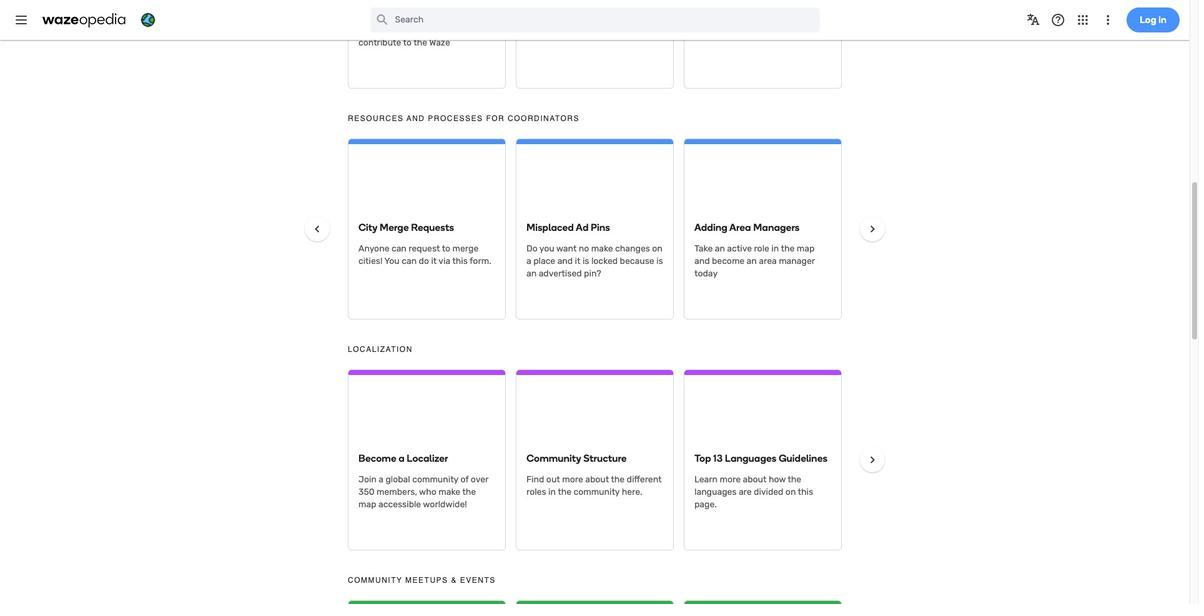 Task type: locate. For each thing, give the bounding box(es) containing it.
1 vertical spatial this
[[453, 256, 468, 267]]

in down out
[[549, 487, 556, 498]]

different up here.
[[627, 475, 662, 486]]

about for on
[[575, 13, 599, 23]]

different
[[424, 13, 459, 23], [627, 475, 662, 486]]

1 horizontal spatial make
[[592, 244, 613, 254]]

0 vertical spatial this
[[715, 13, 730, 23]]

0 horizontal spatial are
[[384, 13, 397, 23]]

1 vertical spatial community
[[348, 577, 403, 586]]

get down page
[[731, 25, 745, 36]]

can
[[392, 244, 407, 254], [402, 256, 417, 267]]

for inside visit this page for some tips to help you get started!
[[754, 13, 766, 23]]

an down place
[[527, 269, 537, 279]]

about inside learn more about how the languages are divided on this page.
[[743, 475, 767, 486]]

is
[[620, 13, 627, 23], [583, 256, 590, 267], [657, 256, 663, 267]]

1 horizontal spatial an
[[715, 244, 725, 254]]

1 horizontal spatial learn
[[695, 475, 718, 486]]

community down structure
[[574, 487, 620, 498]]

more inside the learn more about who is on the waze communities global group
[[552, 13, 573, 23]]

0 vertical spatial different
[[424, 13, 459, 23]]

of
[[461, 475, 469, 486]]

waze
[[527, 25, 548, 36], [429, 38, 450, 48]]

who
[[601, 13, 618, 23], [419, 487, 437, 498]]

learn up languages
[[695, 475, 718, 486]]

in right role
[[772, 244, 779, 254]]

0 horizontal spatial for
[[486, 114, 505, 123]]

1 get from the left
[[426, 25, 440, 36]]

more inside learn more about how the languages are divided on this page.
[[720, 475, 741, 486]]

&
[[451, 577, 457, 586]]

pin?
[[584, 269, 601, 279]]

coordinators
[[508, 114, 580, 123]]

and down take
[[695, 256, 710, 267]]

become a localizer link
[[359, 453, 448, 465]]

adding
[[695, 222, 728, 234]]

0 vertical spatial map
[[797, 244, 815, 254]]

1 vertical spatial community
[[574, 487, 620, 498]]

community structure
[[527, 453, 627, 465]]

can left do
[[402, 256, 417, 267]]

1 vertical spatial can
[[402, 256, 417, 267]]

2 vertical spatial on
[[786, 487, 796, 498]]

0 vertical spatial waze
[[527, 25, 548, 36]]

for right processes
[[486, 114, 505, 123]]

0 vertical spatial make
[[592, 244, 613, 254]]

different up the involved
[[424, 13, 459, 23]]

0 horizontal spatial get
[[426, 25, 440, 36]]

area
[[730, 222, 751, 234]]

a up global
[[399, 453, 405, 465]]

1 horizontal spatial map
[[797, 244, 815, 254]]

learn for learn more about who is on the waze communities global group
[[527, 13, 550, 23]]

0 horizontal spatial make
[[439, 487, 461, 498]]

more up communities
[[552, 13, 573, 23]]

anyone
[[359, 244, 390, 254]]

this
[[715, 13, 730, 23], [453, 256, 468, 267], [798, 487, 814, 498]]

1 horizontal spatial waze
[[527, 25, 548, 36]]

2 get from the left
[[731, 25, 745, 36]]

1 vertical spatial learn
[[695, 475, 718, 486]]

2 horizontal spatial a
[[527, 256, 532, 267]]

the down many
[[414, 38, 427, 48]]

are
[[384, 13, 397, 23], [739, 487, 752, 498]]

and
[[478, 25, 493, 36], [407, 114, 425, 123], [558, 256, 573, 267], [695, 256, 710, 267]]

1 horizontal spatial it
[[575, 256, 581, 267]]

1 it from the left
[[431, 256, 437, 267]]

is inside the learn more about who is on the waze communities global group
[[620, 13, 627, 23]]

0 vertical spatial on
[[629, 13, 639, 23]]

1 vertical spatial make
[[439, 487, 461, 498]]

become a localizer
[[359, 453, 448, 465]]

a down do
[[527, 256, 532, 267]]

an up "become"
[[715, 244, 725, 254]]

make
[[592, 244, 613, 254], [439, 487, 461, 498]]

2 horizontal spatial is
[[657, 256, 663, 267]]

you
[[385, 256, 400, 267]]

community
[[527, 453, 581, 465], [348, 577, 403, 586]]

it down the no
[[575, 256, 581, 267]]

who up the worldwide! in the bottom left of the page
[[419, 487, 437, 498]]

request
[[409, 244, 440, 254]]

0 horizontal spatial this
[[453, 256, 468, 267]]

1 horizontal spatial in
[[772, 244, 779, 254]]

for up started! on the top of page
[[754, 13, 766, 23]]

area
[[759, 256, 777, 267]]

map up manager at the top
[[797, 244, 815, 254]]

the up manager at the top
[[781, 244, 795, 254]]

the up "group"
[[641, 13, 655, 23]]

the down out
[[558, 487, 572, 498]]

2 horizontal spatial on
[[786, 487, 796, 498]]

community down localizer
[[412, 475, 459, 486]]

1 horizontal spatial this
[[715, 13, 730, 23]]

you
[[714, 25, 729, 36], [540, 244, 555, 254]]

guidelines
[[779, 453, 828, 465]]

make inside do you want no make changes on a place and it is locked because is an advertised pin?
[[592, 244, 613, 254]]

to right tips
[[809, 13, 818, 23]]

more up languages
[[720, 475, 741, 486]]

get inside there are many different opportunities to get involved and contribute to the waze community!
[[426, 25, 440, 36]]

0 horizontal spatial a
[[379, 475, 384, 486]]

1 horizontal spatial you
[[714, 25, 729, 36]]

misplaced
[[527, 222, 574, 234]]

learn
[[527, 13, 550, 23], [695, 475, 718, 486]]

languages
[[725, 453, 777, 465]]

about up divided
[[743, 475, 767, 486]]

2 vertical spatial a
[[379, 475, 384, 486]]

on up "group"
[[629, 13, 639, 23]]

different inside there are many different opportunities to get involved and contribute to the waze community!
[[424, 13, 459, 23]]

0 vertical spatial are
[[384, 13, 397, 23]]

page
[[732, 13, 752, 23]]

this down merge
[[453, 256, 468, 267]]

0 horizontal spatial an
[[527, 269, 537, 279]]

0 horizontal spatial who
[[419, 487, 437, 498]]

community meetups & events
[[348, 577, 496, 586]]

can up you
[[392, 244, 407, 254]]

and right the involved
[[478, 25, 493, 36]]

in
[[772, 244, 779, 254], [549, 487, 556, 498]]

in inside the find out more about the different roles in the community here.
[[549, 487, 556, 498]]

the down of
[[463, 487, 476, 498]]

out
[[547, 475, 560, 486]]

2 vertical spatial an
[[527, 269, 537, 279]]

0 horizontal spatial in
[[549, 487, 556, 498]]

do you want no make changes on a place and it is locked because is an advertised pin?
[[527, 244, 663, 279]]

map inside take an active role in the map and become an area manager today
[[797, 244, 815, 254]]

0 vertical spatial community
[[527, 453, 581, 465]]

1 horizontal spatial on
[[652, 244, 663, 254]]

the inside learn more about how the languages are divided on this page.
[[788, 475, 802, 486]]

to down opportunities
[[403, 38, 412, 48]]

localizer
[[407, 453, 448, 465]]

community!
[[359, 50, 408, 61]]

because
[[620, 256, 655, 267]]

managers
[[754, 222, 800, 234]]

community inside 'join a global community of over 350 members, who make the map accessible worldwide!'
[[412, 475, 459, 486]]

a for localizer
[[399, 453, 405, 465]]

make inside 'join a global community of over 350 members, who make the map accessible worldwide!'
[[439, 487, 461, 498]]

get left the involved
[[426, 25, 440, 36]]

1 vertical spatial waze
[[429, 38, 450, 48]]

anyone can request to merge cities! you can do it via this form.
[[359, 244, 492, 267]]

about
[[575, 13, 599, 23], [586, 475, 609, 486], [743, 475, 767, 486]]

community structure link
[[527, 453, 627, 465]]

1 vertical spatial map
[[359, 500, 376, 511]]

worldwide!
[[423, 500, 467, 511]]

you up place
[[540, 244, 555, 254]]

1 vertical spatial on
[[652, 244, 663, 254]]

city merge requests
[[359, 222, 454, 234]]

1 vertical spatial you
[[540, 244, 555, 254]]

0 horizontal spatial it
[[431, 256, 437, 267]]

350
[[359, 487, 375, 498]]

and inside take an active role in the map and become an area manager today
[[695, 256, 710, 267]]

is up global
[[620, 13, 627, 23]]

roles
[[527, 487, 546, 498]]

1 vertical spatial are
[[739, 487, 752, 498]]

an down role
[[747, 256, 757, 267]]

0 horizontal spatial learn
[[527, 13, 550, 23]]

1 horizontal spatial are
[[739, 487, 752, 498]]

0 horizontal spatial community
[[412, 475, 459, 486]]

community left meetups
[[348, 577, 403, 586]]

1 vertical spatial in
[[549, 487, 556, 498]]

about down structure
[[586, 475, 609, 486]]

opportunities
[[359, 25, 413, 36]]

learn up communities
[[527, 13, 550, 23]]

community
[[412, 475, 459, 486], [574, 487, 620, 498]]

merge
[[453, 244, 479, 254]]

learn inside the learn more about who is on the waze communities global group
[[527, 13, 550, 23]]

is right because
[[657, 256, 663, 267]]

0 vertical spatial learn
[[527, 13, 550, 23]]

0 vertical spatial a
[[527, 256, 532, 267]]

here.
[[622, 487, 643, 498]]

and inside there are many different opportunities to get involved and contribute to the waze community!
[[478, 25, 493, 36]]

changes
[[615, 244, 650, 254]]

make up the worldwide! in the bottom left of the page
[[439, 487, 461, 498]]

0 horizontal spatial on
[[629, 13, 639, 23]]

this right visit
[[715, 13, 730, 23]]

1 vertical spatial who
[[419, 487, 437, 498]]

is down the no
[[583, 256, 590, 267]]

a inside 'join a global community of over 350 members, who make the map accessible worldwide!'
[[379, 475, 384, 486]]

on up because
[[652, 244, 663, 254]]

2 it from the left
[[575, 256, 581, 267]]

more for learn more about how the languages are divided on this page.
[[720, 475, 741, 486]]

waze left communities
[[527, 25, 548, 36]]

you right help
[[714, 25, 729, 36]]

languages
[[695, 487, 737, 498]]

on down "how"
[[786, 487, 796, 498]]

place
[[534, 256, 556, 267]]

the right "how"
[[788, 475, 802, 486]]

make up locked
[[592, 244, 613, 254]]

0 vertical spatial who
[[601, 13, 618, 23]]

this inside visit this page for some tips to help you get started!
[[715, 13, 730, 23]]

the inside the learn more about who is on the waze communities global group
[[641, 13, 655, 23]]

learn inside learn more about how the languages are divided on this page.
[[695, 475, 718, 486]]

1 vertical spatial an
[[747, 256, 757, 267]]

0 horizontal spatial you
[[540, 244, 555, 254]]

it
[[431, 256, 437, 267], [575, 256, 581, 267]]

0 horizontal spatial community
[[348, 577, 403, 586]]

more
[[552, 13, 573, 23], [562, 475, 583, 486], [720, 475, 741, 486]]

are inside learn more about how the languages are divided on this page.
[[739, 487, 752, 498]]

1 horizontal spatial different
[[627, 475, 662, 486]]

waze inside there are many different opportunities to get involved and contribute to the waze community!
[[429, 38, 450, 48]]

on
[[629, 13, 639, 23], [652, 244, 663, 254], [786, 487, 796, 498]]

a
[[527, 256, 532, 267], [399, 453, 405, 465], [379, 475, 384, 486]]

this down guidelines
[[798, 487, 814, 498]]

1 horizontal spatial a
[[399, 453, 405, 465]]

there
[[359, 13, 382, 23]]

are inside there are many different opportunities to get involved and contribute to the waze community!
[[384, 13, 397, 23]]

0 vertical spatial community
[[412, 475, 459, 486]]

resources and processes for coordinators
[[348, 114, 580, 123]]

1 horizontal spatial is
[[620, 13, 627, 23]]

misplaced ad pins
[[527, 222, 610, 234]]

and down want
[[558, 256, 573, 267]]

0 vertical spatial for
[[754, 13, 766, 23]]

2 horizontal spatial this
[[798, 487, 814, 498]]

0 vertical spatial can
[[392, 244, 407, 254]]

a right join
[[379, 475, 384, 486]]

learn more about who is on the waze communities global group
[[527, 13, 658, 36]]

take an active role in the map and become an area manager today
[[695, 244, 815, 279]]

waze down the involved
[[429, 38, 450, 48]]

map down the 350
[[359, 500, 376, 511]]

0 horizontal spatial map
[[359, 500, 376, 511]]

on inside learn more about how the languages are divided on this page.
[[786, 487, 796, 498]]

become
[[712, 256, 745, 267]]

community up out
[[527, 453, 581, 465]]

about up communities
[[575, 13, 599, 23]]

more right out
[[562, 475, 583, 486]]

on inside the learn more about who is on the waze communities global group
[[629, 13, 639, 23]]

0 horizontal spatial waze
[[429, 38, 450, 48]]

get inside visit this page for some tips to help you get started!
[[731, 25, 745, 36]]

0 vertical spatial in
[[772, 244, 779, 254]]

1 horizontal spatial get
[[731, 25, 745, 36]]

map
[[797, 244, 815, 254], [359, 500, 376, 511]]

structure
[[584, 453, 627, 465]]

learn more about how the languages are divided on this page.
[[695, 475, 814, 511]]

1 horizontal spatial community
[[527, 453, 581, 465]]

1 vertical spatial different
[[627, 475, 662, 486]]

it right do
[[431, 256, 437, 267]]

0 horizontal spatial different
[[424, 13, 459, 23]]

community inside the find out more about the different roles in the community here.
[[574, 487, 620, 498]]

an
[[715, 244, 725, 254], [747, 256, 757, 267], [527, 269, 537, 279]]

1 vertical spatial a
[[399, 453, 405, 465]]

a for global
[[379, 475, 384, 486]]

1 horizontal spatial who
[[601, 13, 618, 23]]

are left divided
[[739, 487, 752, 498]]

learn for learn more about how the languages are divided on this page.
[[695, 475, 718, 486]]

city
[[359, 222, 378, 234]]

are up opportunities
[[384, 13, 397, 23]]

who up global
[[601, 13, 618, 23]]

for for page
[[754, 13, 766, 23]]

to up via
[[442, 244, 451, 254]]

0 vertical spatial you
[[714, 25, 729, 36]]

1 horizontal spatial for
[[754, 13, 766, 23]]

2 vertical spatial this
[[798, 487, 814, 498]]

get
[[426, 25, 440, 36], [731, 25, 745, 36]]

1 vertical spatial for
[[486, 114, 505, 123]]

about inside the learn more about who is on the waze communities global group
[[575, 13, 599, 23]]

1 horizontal spatial community
[[574, 487, 620, 498]]



Task type: vqa. For each thing, say whether or not it's contained in the screenshot.
NOTICES link
no



Task type: describe. For each thing, give the bounding box(es) containing it.
over
[[471, 475, 489, 486]]

it inside anyone can request to merge cities! you can do it via this form.
[[431, 256, 437, 267]]

city merge requests link
[[359, 222, 454, 234]]

want
[[557, 244, 577, 254]]

and inside do you want no make changes on a place and it is locked because is an advertised pin?
[[558, 256, 573, 267]]

and left processes
[[407, 114, 425, 123]]

role
[[754, 244, 770, 254]]

form.
[[470, 256, 492, 267]]

some
[[768, 13, 790, 23]]

top 13 languages guidelines link
[[695, 453, 828, 465]]

contribute
[[359, 38, 401, 48]]

it inside do you want no make changes on a place and it is locked because is an advertised pin?
[[575, 256, 581, 267]]

active
[[727, 244, 752, 254]]

ad
[[576, 222, 589, 234]]

to inside visit this page for some tips to help you get started!
[[809, 13, 818, 23]]

top 13 languages guidelines
[[695, 453, 828, 465]]

processes
[[428, 114, 483, 123]]

involved
[[442, 25, 476, 36]]

members,
[[377, 487, 417, 498]]

find out more about the different roles in the community here.
[[527, 475, 662, 498]]

0 vertical spatial an
[[715, 244, 725, 254]]

help
[[695, 25, 712, 36]]

this inside learn more about how the languages are divided on this page.
[[798, 487, 814, 498]]

there are many different opportunities to get involved and contribute to the waze community!
[[359, 13, 493, 61]]

for for processes
[[486, 114, 505, 123]]

global
[[386, 475, 410, 486]]

to inside anyone can request to merge cities! you can do it via this form.
[[442, 244, 451, 254]]

an inside do you want no make changes on a place and it is locked because is an advertised pin?
[[527, 269, 537, 279]]

resources
[[348, 114, 404, 123]]

community for community meetups & events
[[348, 577, 403, 586]]

no
[[579, 244, 589, 254]]

manager
[[779, 256, 815, 267]]

a inside do you want no make changes on a place and it is locked because is an advertised pin?
[[527, 256, 532, 267]]

different inside the find out more about the different roles in the community here.
[[627, 475, 662, 486]]

you inside do you want no make changes on a place and it is locked because is an advertised pin?
[[540, 244, 555, 254]]

the inside take an active role in the map and become an area manager today
[[781, 244, 795, 254]]

community meetups & events link
[[348, 577, 496, 586]]

divided
[[754, 487, 784, 498]]

today
[[695, 269, 718, 279]]

how
[[769, 475, 786, 486]]

join a global community of over 350 members, who make the map accessible worldwide!
[[359, 475, 489, 511]]

events
[[460, 577, 496, 586]]

more inside the find out more about the different roles in the community here.
[[562, 475, 583, 486]]

localization
[[348, 346, 413, 354]]

0 horizontal spatial is
[[583, 256, 590, 267]]

page.
[[695, 500, 717, 511]]

map inside 'join a global community of over 350 members, who make the map accessible worldwide!'
[[359, 500, 376, 511]]

localization link
[[348, 346, 413, 354]]

top
[[695, 453, 712, 465]]

take
[[695, 244, 713, 254]]

join
[[359, 475, 377, 486]]

do
[[419, 256, 429, 267]]

about for languages
[[743, 475, 767, 486]]

community for community structure
[[527, 453, 581, 465]]

many
[[399, 13, 421, 23]]

the up here.
[[611, 475, 625, 486]]

13
[[714, 453, 723, 465]]

via
[[439, 256, 451, 267]]

do
[[527, 244, 538, 254]]

about inside the find out more about the different roles in the community here.
[[586, 475, 609, 486]]

merge
[[380, 222, 409, 234]]

the inside 'join a global community of over 350 members, who make the map accessible worldwide!'
[[463, 487, 476, 498]]

who inside the learn more about who is on the waze communities global group
[[601, 13, 618, 23]]

started!
[[747, 25, 779, 36]]

misplaced ad pins link
[[527, 222, 610, 234]]

adding area managers
[[695, 222, 800, 234]]

2 horizontal spatial an
[[747, 256, 757, 267]]

visit this page for some tips to help you get started!
[[695, 13, 818, 36]]

more for learn more about who is on the waze communities global group
[[552, 13, 573, 23]]

tips
[[792, 13, 807, 23]]

the inside there are many different opportunities to get involved and contribute to the waze community!
[[414, 38, 427, 48]]

become
[[359, 453, 397, 465]]

this inside anyone can request to merge cities! you can do it via this form.
[[453, 256, 468, 267]]

adding area managers link
[[695, 222, 800, 234]]

group
[[633, 25, 658, 36]]

to down many
[[415, 25, 424, 36]]

cities!
[[359, 256, 383, 267]]

find
[[527, 475, 544, 486]]

accessible
[[379, 500, 421, 511]]

locked
[[592, 256, 618, 267]]

in inside take an active role in the map and become an area manager today
[[772, 244, 779, 254]]

waze inside the learn more about who is on the waze communities global group
[[527, 25, 548, 36]]

on inside do you want no make changes on a place and it is locked because is an advertised pin?
[[652, 244, 663, 254]]

requests
[[411, 222, 454, 234]]

you inside visit this page for some tips to help you get started!
[[714, 25, 729, 36]]

advertised
[[539, 269, 582, 279]]

pins
[[591, 222, 610, 234]]

communities
[[550, 25, 604, 36]]

visit
[[695, 13, 713, 23]]

global
[[606, 25, 631, 36]]

meetups
[[406, 577, 448, 586]]

who inside 'join a global community of over 350 members, who make the map accessible worldwide!'
[[419, 487, 437, 498]]



